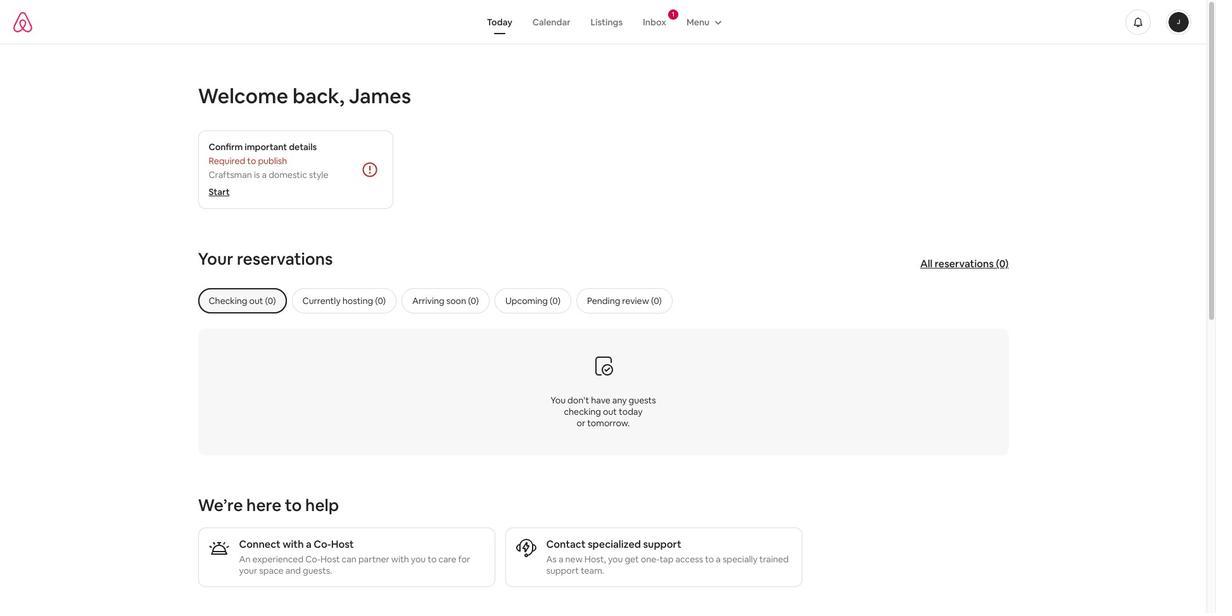 Task type: locate. For each thing, give the bounding box(es) containing it.
arriving soon (0)
[[413, 295, 479, 307]]

co-
[[314, 538, 331, 551], [306, 554, 321, 565]]

all reservations (0)
[[921, 257, 1009, 270]]

connect with a co-host an experienced co-host can partner with you to care for your space and guests.
[[239, 538, 471, 577]]

or tomorrow.
[[577, 417, 630, 429]]

with right partner
[[392, 554, 409, 565]]

with
[[283, 538, 304, 551], [392, 554, 409, 565]]

calendar
[[533, 16, 571, 28]]

1 horizontal spatial reservations
[[935, 257, 994, 270]]

main navigation menu image
[[1169, 12, 1190, 32]]

0 horizontal spatial reservations
[[237, 248, 333, 270]]

0 vertical spatial (0)
[[997, 257, 1009, 270]]

host left can
[[321, 554, 340, 565]]

a left specially
[[716, 554, 721, 565]]

arriving
[[413, 295, 445, 307]]

reservations right all
[[935, 257, 994, 270]]

0 horizontal spatial (0)
[[550, 295, 561, 307]]

co- up and guests.
[[314, 538, 331, 551]]

checking
[[209, 295, 247, 307]]

you left care
[[411, 554, 426, 565]]

0 vertical spatial host
[[331, 538, 354, 551]]

1 you from the left
[[411, 554, 426, 565]]

1 horizontal spatial with
[[392, 554, 409, 565]]

today
[[619, 406, 643, 417]]

to right access
[[706, 554, 714, 565]]

care
[[439, 554, 457, 565]]

reservations for your
[[237, 248, 333, 270]]

(0)
[[997, 257, 1009, 270], [550, 295, 561, 307]]

a
[[262, 169, 267, 181], [306, 538, 312, 551], [559, 554, 564, 565], [716, 554, 721, 565]]

and guests.
[[286, 565, 332, 577]]

here
[[247, 495, 282, 517]]

reservations up out (0)
[[237, 248, 333, 270]]

confirm
[[209, 141, 243, 153]]

have
[[592, 395, 611, 406]]

required
[[209, 155, 245, 167]]

experienced
[[253, 554, 304, 565]]

1 vertical spatial co-
[[306, 554, 321, 565]]

with up experienced at the bottom of page
[[283, 538, 304, 551]]

checking
[[564, 406, 601, 417]]

as
[[547, 554, 557, 565]]

calendar link
[[523, 10, 581, 34]]

to left help
[[285, 495, 302, 517]]

2 you from the left
[[608, 554, 623, 565]]

an
[[239, 554, 251, 565]]

1 horizontal spatial (0)
[[997, 257, 1009, 270]]

(0) inside reservation filters group
[[550, 295, 561, 307]]

1 vertical spatial with
[[392, 554, 409, 565]]

checking out (0)
[[209, 295, 276, 307]]

pending review (0)
[[588, 295, 662, 307]]

reservations
[[237, 248, 333, 270], [935, 257, 994, 270]]

welcome back, james
[[198, 83, 411, 109]]

partner
[[359, 554, 390, 565]]

0 horizontal spatial to
[[285, 495, 302, 517]]

a inside connect with a co-host an experienced co-host can partner with you to care for your space and guests.
[[306, 538, 312, 551]]

guests
[[629, 395, 657, 406]]

to inside contact specialized support as a new host, you get one-tap access to a specially trained support team.
[[706, 554, 714, 565]]

1
[[672, 10, 675, 18]]

today
[[487, 16, 513, 28]]

to publish
[[247, 155, 287, 167]]

to
[[285, 495, 302, 517], [428, 554, 437, 565], [706, 554, 714, 565]]

a up and guests.
[[306, 538, 312, 551]]

host
[[331, 538, 354, 551], [321, 554, 340, 565]]

1 vertical spatial (0)
[[550, 295, 561, 307]]

don't
[[568, 395, 590, 406]]

co- right experienced at the bottom of page
[[306, 554, 321, 565]]

0 vertical spatial with
[[283, 538, 304, 551]]

2 horizontal spatial to
[[706, 554, 714, 565]]

welcome
[[198, 83, 288, 109]]

domestic style
[[269, 169, 329, 181]]

a right as
[[559, 554, 564, 565]]

specially
[[723, 554, 758, 565]]

soon (0)
[[447, 295, 479, 307]]

menu button
[[677, 10, 730, 34]]

pending
[[588, 295, 621, 307]]

contact specialized support as a new host, you get one-tap access to a specially trained support team.
[[547, 538, 789, 577]]

currently
[[303, 295, 341, 307]]

host up can
[[331, 538, 354, 551]]

you
[[411, 554, 426, 565], [608, 554, 623, 565]]

you down specialized
[[608, 554, 623, 565]]

a right is on the top left
[[262, 169, 267, 181]]

1 horizontal spatial you
[[608, 554, 623, 565]]

start
[[209, 186, 230, 198]]

1 horizontal spatial to
[[428, 554, 437, 565]]

currently hosting (0)
[[303, 295, 386, 307]]

to left care
[[428, 554, 437, 565]]

you don't have any guests checking out today or tomorrow.
[[551, 395, 657, 429]]

support
[[644, 538, 682, 551]]

0 horizontal spatial you
[[411, 554, 426, 565]]

confirm important details required to publish craftsman is a domestic style start
[[209, 141, 329, 198]]



Task type: describe. For each thing, give the bounding box(es) containing it.
out (0)
[[249, 295, 276, 307]]

for
[[459, 554, 471, 565]]

your
[[198, 248, 234, 270]]

menu
[[687, 16, 710, 28]]

any
[[613, 395, 627, 406]]

0 horizontal spatial with
[[283, 538, 304, 551]]

new
[[566, 554, 583, 565]]

your
[[239, 565, 257, 577]]

you inside contact specialized support as a new host, you get one-tap access to a specially trained support team.
[[608, 554, 623, 565]]

can
[[342, 554, 357, 565]]

important details
[[245, 141, 317, 153]]

back, james
[[293, 83, 411, 109]]

contact
[[547, 538, 586, 551]]

tap
[[660, 554, 674, 565]]

listings link
[[581, 10, 633, 34]]

all
[[921, 257, 933, 270]]

craftsman
[[209, 169, 252, 181]]

today link
[[477, 10, 523, 34]]

you
[[551, 395, 566, 406]]

all reservations (0) link
[[915, 251, 1016, 277]]

is
[[254, 169, 260, 181]]

trained
[[760, 554, 789, 565]]

0 vertical spatial co-
[[314, 538, 331, 551]]

inbox 1
[[643, 10, 675, 28]]

get
[[625, 554, 639, 565]]

we're here to help
[[198, 495, 339, 517]]

inbox
[[643, 16, 667, 28]]

help
[[306, 495, 339, 517]]

space
[[259, 565, 284, 577]]

support team.
[[547, 565, 605, 577]]

listings
[[591, 16, 623, 28]]

hosting (0)
[[343, 295, 386, 307]]

start link
[[209, 186, 230, 198]]

review (0)
[[623, 295, 662, 307]]

connect
[[239, 538, 281, 551]]

reservations for all
[[935, 257, 994, 270]]

we're
[[198, 495, 243, 517]]

host,
[[585, 554, 606, 565]]

specialized
[[588, 538, 641, 551]]

your reservations
[[198, 248, 333, 270]]

to inside connect with a co-host an experienced co-host can partner with you to care for your space and guests.
[[428, 554, 437, 565]]

access
[[676, 554, 704, 565]]

a inside "confirm important details required to publish craftsman is a domestic style start"
[[262, 169, 267, 181]]

upcoming (0)
[[506, 295, 561, 307]]

you inside connect with a co-host an experienced co-host can partner with you to care for your space and guests.
[[411, 554, 426, 565]]

one-
[[641, 554, 660, 565]]

upcoming
[[506, 295, 548, 307]]

1 vertical spatial host
[[321, 554, 340, 565]]

out
[[603, 406, 617, 417]]

reservation filters group
[[198, 288, 1035, 314]]



Task type: vqa. For each thing, say whether or not it's contained in the screenshot.
to to the right
yes



